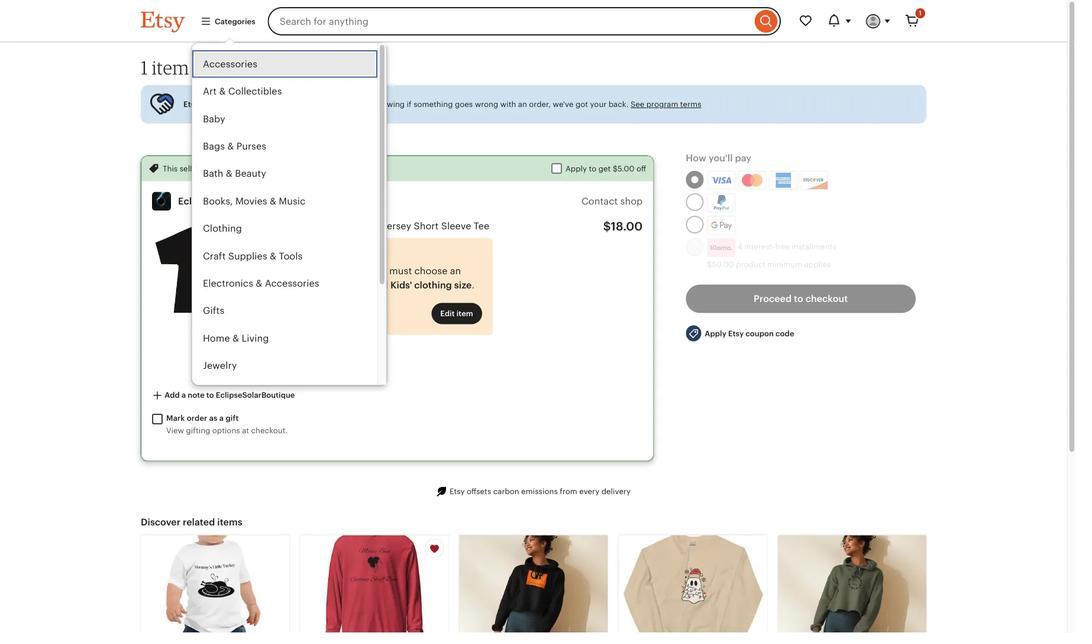 Task type: locate. For each thing, give the bounding box(es) containing it.
apply etsy coupon code button
[[677, 320, 803, 347]]

visa image
[[712, 175, 732, 186]]

1 vertical spatial eclipsesolarboutique
[[216, 391, 295, 400]]

1 vertical spatial supplies
[[266, 388, 305, 399]]

& right bags on the left top of the page
[[227, 141, 234, 152]]

to left get
[[589, 164, 597, 173]]

to for apply
[[589, 164, 597, 173]]

home
[[203, 333, 230, 344]]

an inside to buy this item, you must choose an option for:
[[450, 266, 461, 277]]

0 vertical spatial options
[[314, 249, 349, 260]]

and
[[371, 280, 388, 291]]

supplies up electronics & accessories
[[228, 251, 267, 262]]

cart
[[255, 56, 287, 79]]

installments
[[792, 243, 837, 252]]

mark order as a gift view gifting options at checkout.
[[166, 414, 288, 435]]

0 vertical spatial apply
[[566, 164, 587, 173]]

edit item
[[441, 309, 473, 318]]

you right sent
[[219, 164, 233, 173]]

& for beauty
[[226, 168, 233, 179]]

checkout
[[806, 294, 848, 304]]

something
[[414, 100, 453, 109]]

see program terms link
[[631, 100, 702, 109]]

shop
[[621, 196, 643, 207]]

as
[[209, 414, 218, 423]]

1 vertical spatial add
[[165, 391, 180, 400]]

your right got on the top right
[[590, 100, 607, 109]]

a left note
[[182, 391, 186, 400]]

wrong
[[475, 100, 498, 109]]

& down craft supplies & tools
[[256, 278, 262, 289]]

an
[[518, 100, 527, 109], [235, 164, 244, 173], [450, 266, 461, 277]]

contact
[[582, 196, 618, 207]]

purchase
[[201, 100, 235, 109]]

0 horizontal spatial 1
[[141, 56, 148, 79]]

1 horizontal spatial you
[[370, 266, 387, 277]]

& right the home
[[233, 333, 239, 344]]

& for collectibles
[[219, 86, 226, 97]]

& for purses
[[227, 141, 234, 152]]

mommy's little turkey baby jersey short sleeve tee. thanksgiving and fall baby wear image
[[141, 536, 290, 634]]

electronics & accessories
[[203, 278, 319, 289]]

0 vertical spatial eclipsesolarboutique
[[178, 196, 275, 207]]

discover
[[141, 518, 181, 528]]

1 horizontal spatial an
[[450, 266, 461, 277]]

menu
[[192, 43, 387, 407]]

and kids' clothing size .
[[369, 280, 475, 291]]

collectibles
[[228, 86, 282, 97]]

art
[[203, 86, 217, 97]]

options down gift
[[212, 426, 240, 435]]

0 horizontal spatial options
[[212, 426, 240, 435]]

1 for 1 item in your cart
[[141, 56, 148, 79]]

0 vertical spatial supplies
[[228, 251, 267, 262]]

messy bun and getting stuff done hooded long-sleeve tee image
[[300, 536, 449, 634]]

clothing link
[[192, 215, 378, 243]]

2 vertical spatial an
[[450, 266, 461, 277]]

carbon
[[493, 488, 519, 497]]

1 horizontal spatial to
[[589, 164, 597, 173]]

apply left coupon
[[705, 329, 727, 338]]

festive ghost unisex sweatshirt image
[[619, 536, 767, 634]]

how
[[686, 153, 707, 163]]

order,
[[529, 100, 551, 109]]

etsy left offsets
[[450, 488, 465, 497]]

apply for apply etsy coupon code
[[705, 329, 727, 338]]

& right art
[[219, 86, 226, 97]]

free
[[775, 243, 790, 252]]

1 vertical spatial item
[[457, 309, 473, 318]]

add a note to eclipsesolarboutique button
[[143, 385, 304, 407]]

craft supplies & tools link
[[192, 243, 378, 270]]

1 horizontal spatial 1
[[919, 9, 922, 17]]

how you'll pay
[[686, 153, 752, 163]]

to right note
[[206, 391, 214, 400]]

accessories down the 'to'
[[265, 278, 319, 289]]

Search for anything text field
[[268, 7, 752, 36]]

2 horizontal spatial to
[[794, 294, 804, 304]]

add inside dropdown button
[[165, 391, 180, 400]]

add up mark
[[165, 391, 180, 400]]

etsy
[[183, 100, 199, 109], [356, 100, 372, 109], [729, 329, 744, 338], [450, 488, 465, 497]]

$
[[604, 219, 611, 233]]

must
[[389, 266, 412, 277]]

an right with
[[518, 100, 527, 109]]

0 vertical spatial to
[[589, 164, 597, 173]]

0 vertical spatial 1
[[919, 9, 922, 17]]

1
[[919, 9, 922, 17], [141, 56, 148, 79]]

supplies
[[228, 251, 267, 262], [266, 388, 305, 399]]

0 vertical spatial item
[[152, 56, 189, 79]]

buy
[[307, 266, 323, 277]]

item for 1
[[152, 56, 189, 79]]

item right edit
[[457, 309, 473, 318]]

mark
[[166, 414, 185, 423]]

apply left get
[[566, 164, 587, 173]]

a right as
[[219, 414, 224, 423]]

1 horizontal spatial item
[[457, 309, 473, 318]]

0 horizontal spatial apply
[[566, 164, 587, 173]]

0 horizontal spatial item
[[152, 56, 189, 79]]

& left music
[[270, 196, 276, 207]]

banner
[[120, 0, 948, 407]]

craft supplies & tools
[[203, 251, 303, 262]]

0 vertical spatial add
[[293, 249, 312, 260]]

& for living
[[233, 333, 239, 344]]

1 horizontal spatial apply
[[705, 329, 727, 338]]

shop
[[280, 100, 299, 109]]

etsy right on
[[356, 100, 372, 109]]

my first thanksgiving jersey short sleeve tee
[[283, 221, 490, 232]]

movies
[[236, 196, 267, 207]]

1 vertical spatial options
[[212, 426, 240, 435]]

options inside mark order as a gift view gifting options at checkout.
[[212, 426, 240, 435]]

items
[[217, 518, 242, 528]]

1 vertical spatial 1
[[141, 56, 148, 79]]

apply inside dropdown button
[[705, 329, 727, 338]]

google pay image
[[708, 217, 735, 234]]

discover related items
[[141, 518, 242, 528]]

off
[[637, 164, 646, 173]]

home & living
[[203, 333, 269, 344]]

1 horizontal spatial add
[[293, 249, 312, 260]]

1 vertical spatial accessories
[[265, 278, 319, 289]]

a inside mark order as a gift view gifting options at checkout.
[[219, 414, 224, 423]]

coupon
[[746, 329, 774, 338]]

discover image
[[801, 173, 828, 189]]

0 vertical spatial a
[[182, 391, 186, 400]]

to right proceed
[[794, 294, 804, 304]]

contact shop button
[[582, 196, 643, 207]]

to inside proceed to checkout button
[[794, 294, 804, 304]]

purses
[[237, 141, 266, 152]]

0 horizontal spatial a
[[182, 391, 186, 400]]

0 vertical spatial your
[[213, 56, 251, 79]]

1 horizontal spatial accessories
[[265, 278, 319, 289]]

dog mom crop hoodie image
[[778, 536, 927, 634]]

0 horizontal spatial to
[[206, 391, 214, 400]]

2 horizontal spatial an
[[518, 100, 527, 109]]

home & living link
[[192, 325, 378, 352]]

art & collectibles
[[203, 86, 282, 97]]

& for party
[[232, 388, 238, 399]]

add
[[293, 249, 312, 260], [165, 391, 180, 400]]

1 vertical spatial to
[[794, 294, 804, 304]]

you up the and
[[370, 266, 387, 277]]

& inside "link"
[[233, 333, 239, 344]]

option
[[293, 280, 323, 291]]

categories button
[[192, 11, 264, 32]]

related
[[183, 518, 215, 528]]

apply etsy coupon code
[[705, 329, 795, 338]]

1 vertical spatial your
[[590, 100, 607, 109]]

$50.00
[[707, 260, 734, 269]]

options up the this
[[314, 249, 349, 260]]

add up the 'to'
[[293, 249, 312, 260]]

gifts link
[[192, 298, 378, 325]]

pay in 4 installments image
[[707, 239, 736, 258]]

bath & beauty
[[203, 168, 266, 179]]

baby link
[[192, 105, 378, 133]]

supplies down jewelry link
[[266, 388, 305, 399]]

item,
[[345, 266, 368, 277]]

your up art & collectibles
[[213, 56, 251, 79]]

1 vertical spatial apply
[[705, 329, 727, 338]]

accessories up art & collectibles
[[203, 59, 257, 69]]

None search field
[[268, 7, 781, 36]]

1 horizontal spatial a
[[219, 414, 224, 423]]

0 horizontal spatial accessories
[[203, 59, 257, 69]]

2 vertical spatial to
[[206, 391, 214, 400]]

4 interest-free installments
[[736, 243, 837, 252]]

item for edit
[[457, 309, 473, 318]]

your
[[213, 56, 251, 79], [590, 100, 607, 109]]

proceed
[[754, 294, 792, 304]]

item inside button
[[457, 309, 473, 318]]

an left offer on the top of the page
[[235, 164, 244, 173]]

if
[[407, 100, 412, 109]]

tools
[[279, 251, 303, 262]]

kids'
[[391, 280, 412, 291]]

0 vertical spatial you
[[219, 164, 233, 173]]

goes
[[455, 100, 473, 109]]

0 horizontal spatial you
[[219, 164, 233, 173]]

& inside 'link'
[[219, 86, 226, 97]]

checkout.
[[251, 426, 288, 435]]

party
[[241, 388, 264, 399]]

1 vertical spatial you
[[370, 266, 387, 277]]

item left in
[[152, 56, 189, 79]]

an up size
[[450, 266, 461, 277]]

choose
[[415, 266, 448, 277]]

& left party
[[232, 388, 238, 399]]

at
[[242, 426, 249, 435]]

etsy left coupon
[[729, 329, 744, 338]]

0 horizontal spatial your
[[213, 56, 251, 79]]

every
[[580, 488, 600, 497]]

menu containing accessories
[[192, 43, 387, 407]]

contact shop
[[582, 196, 643, 207]]

& right the "bath"
[[226, 168, 233, 179]]

1 vertical spatial a
[[219, 414, 224, 423]]

0 horizontal spatial add
[[165, 391, 180, 400]]

1 vertical spatial an
[[235, 164, 244, 173]]



Task type: vqa. For each thing, say whether or not it's contained in the screenshot.
11
no



Task type: describe. For each thing, give the bounding box(es) containing it.
sent
[[202, 164, 217, 173]]

paper & party supplies link
[[192, 380, 378, 407]]

apply to get $5.00 off
[[566, 164, 646, 173]]

1 horizontal spatial your
[[590, 100, 607, 109]]

with
[[501, 100, 516, 109]]

beauty
[[235, 168, 266, 179]]

bags & purses link
[[192, 133, 378, 160]]

see
[[631, 100, 645, 109]]

a inside dropdown button
[[182, 391, 186, 400]]

tee
[[474, 221, 490, 232]]

& for accessories
[[256, 278, 262, 289]]

knowing
[[374, 100, 405, 109]]

none search field inside banner
[[268, 7, 781, 36]]

to inside add a note to eclipsesolarboutique dropdown button
[[206, 391, 214, 400]]

size
[[454, 280, 472, 291]]

electronics & accessories link
[[192, 270, 378, 298]]

$ 18.00
[[604, 219, 643, 233]]

eclipsesolarboutique inside dropdown button
[[216, 391, 295, 400]]

eclipsesolarboutique image
[[152, 192, 171, 211]]

minimum
[[768, 260, 803, 269]]

jewelry
[[203, 361, 237, 371]]

pay
[[735, 153, 752, 163]]

accessories link
[[192, 50, 378, 78]]

to for proceed
[[794, 294, 804, 304]]

my
[[283, 221, 296, 232]]

music
[[279, 196, 306, 207]]

0 horizontal spatial an
[[235, 164, 244, 173]]

gifts
[[203, 306, 224, 316]]

interest-
[[745, 243, 775, 252]]

$50.00 product minimum applies
[[707, 260, 831, 269]]

delivery
[[602, 488, 631, 497]]

for:
[[325, 280, 341, 291]]

$5.00
[[613, 164, 635, 173]]

get
[[599, 164, 611, 173]]

from
[[560, 488, 577, 497]]

mastercard image
[[740, 173, 765, 188]]

you inside to buy this item, you must choose an option for:
[[370, 266, 387, 277]]

this
[[326, 266, 342, 277]]

you'll
[[709, 153, 733, 163]]

i never miss chancla graphic crop hoodie image
[[460, 536, 608, 634]]

etsy inside dropdown button
[[729, 329, 744, 338]]

paper & party supplies
[[203, 388, 305, 399]]

& left 'tools'
[[270, 251, 277, 262]]

add for add a note to eclipsesolarboutique
[[165, 391, 180, 400]]

categories
[[215, 17, 255, 26]]

emissions
[[522, 488, 558, 497]]

back.
[[609, 100, 629, 109]]

bags
[[203, 141, 225, 152]]

books, movies & music
[[203, 196, 306, 207]]

4
[[738, 243, 743, 252]]

my first thanksgiving jersey short sleeve tee link
[[283, 221, 490, 232]]

gifting
[[186, 426, 210, 435]]

my first thanksgiving jersey short sleeve tee image
[[152, 218, 272, 313]]

order
[[187, 414, 207, 423]]

bags & purses
[[203, 141, 266, 152]]

18.00
[[611, 219, 643, 233]]

edit
[[441, 309, 455, 318]]

etsy offsets carbon emissions from every delivery
[[450, 488, 631, 497]]

0 vertical spatial accessories
[[203, 59, 257, 69]]

offer
[[246, 164, 263, 173]]

code
[[776, 329, 795, 338]]

craft
[[203, 251, 226, 262]]

paper
[[203, 388, 229, 399]]

add for add options
[[293, 249, 312, 260]]

eclipsesolarboutique link
[[178, 196, 275, 207]]

bath
[[203, 168, 223, 179]]

add options
[[293, 249, 349, 260]]

1 link
[[898, 7, 927, 36]]

got
[[576, 100, 588, 109]]

1 for 1
[[919, 9, 922, 17]]

confidently
[[301, 100, 343, 109]]

offsets
[[467, 488, 491, 497]]

clothing
[[203, 223, 242, 234]]

paypal image
[[709, 195, 734, 211]]

banner containing accessories
[[120, 0, 948, 407]]

proceed to checkout
[[754, 294, 848, 304]]

first
[[299, 221, 318, 232]]

jersey
[[383, 221, 411, 232]]

.
[[472, 280, 475, 291]]

american express image
[[771, 173, 796, 188]]

1 horizontal spatial options
[[314, 249, 349, 260]]

we've
[[553, 100, 574, 109]]

in
[[193, 56, 209, 79]]

apply for apply to get $5.00 off
[[566, 164, 587, 173]]

applies
[[805, 260, 831, 269]]

protection:
[[237, 100, 278, 109]]

edit item button
[[432, 303, 482, 325]]

short
[[414, 221, 439, 232]]

product
[[736, 260, 766, 269]]

bath & beauty link
[[192, 160, 378, 188]]

etsy purchase protection: shop confidently on etsy knowing if something goes wrong with an order, we've got your back. see program terms
[[183, 100, 702, 109]]

etsy left "purchase"
[[183, 100, 199, 109]]

to buy this item, you must choose an option for:
[[293, 266, 461, 291]]

to
[[293, 266, 304, 277]]

proceed to checkout button
[[686, 285, 916, 313]]

note
[[188, 391, 205, 400]]

0 vertical spatial an
[[518, 100, 527, 109]]



